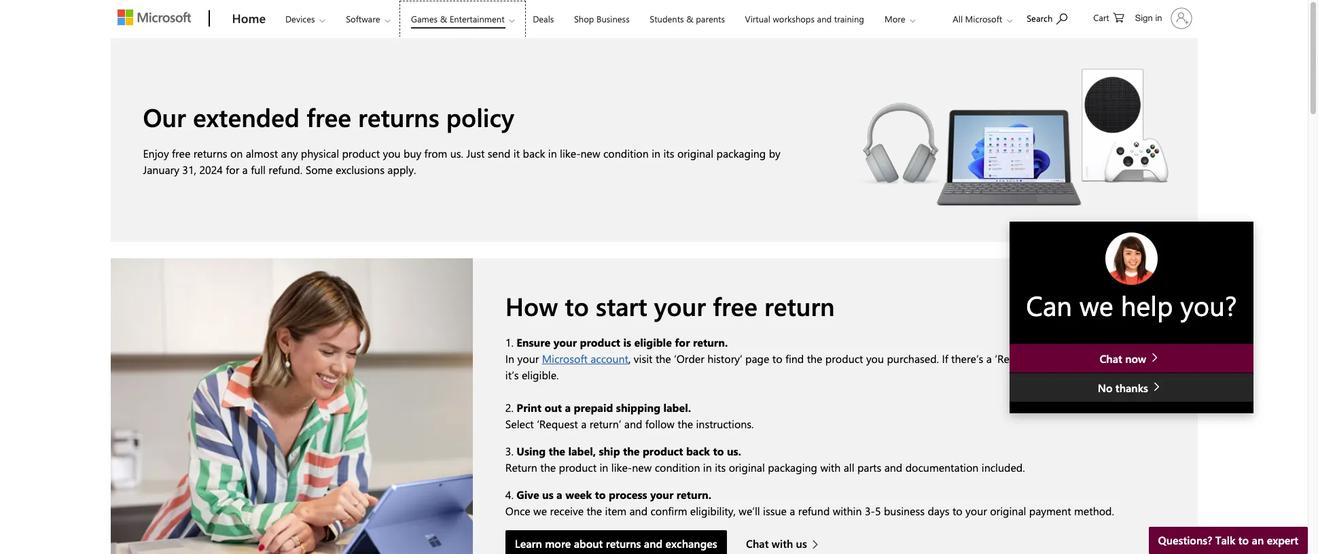 Task type: locate. For each thing, give the bounding box(es) containing it.
1 horizontal spatial us.
[[727, 444, 742, 458]]

out
[[545, 401, 562, 415]]

with left all on the bottom right of the page
[[821, 460, 841, 475]]

0 horizontal spatial returns
[[194, 146, 227, 161]]

0 horizontal spatial new
[[581, 146, 601, 161]]

returns inside enjoy free returns on almost any physical product you buy from us. just send it back in like-new condition in its original packaging by january 31, 2024 for a full refund. some exclusions apply.
[[194, 146, 227, 161]]

the right find
[[807, 352, 823, 366]]

0 vertical spatial original
[[678, 146, 714, 161]]

product right find
[[826, 352, 864, 366]]

for down on
[[226, 163, 239, 177]]

policy
[[446, 100, 514, 133]]

the right ship
[[623, 444, 640, 458]]

chat inside button
[[1100, 351, 1123, 365]]

2 vertical spatial returns
[[606, 537, 641, 551]]

31,
[[182, 163, 196, 177]]

1 vertical spatial condition
[[655, 460, 701, 475]]

0 vertical spatial 'request
[[995, 352, 1037, 366]]

all
[[844, 460, 855, 475]]

a variety of surface devices. image
[[836, 38, 1198, 242]]

1 vertical spatial 'request
[[537, 417, 578, 431]]

1 vertical spatial return.
[[677, 488, 712, 502]]

0 vertical spatial us
[[542, 488, 554, 502]]

games
[[411, 13, 438, 24]]

eligible
[[635, 335, 672, 350]]

1 vertical spatial chat
[[746, 537, 769, 551]]

1 vertical spatial us.
[[727, 444, 742, 458]]

return. up history'
[[693, 335, 728, 350]]

0 vertical spatial return.
[[693, 335, 728, 350]]

refund.
[[269, 163, 303, 177]]

you left purchased.
[[867, 352, 884, 366]]

0 horizontal spatial for
[[226, 163, 239, 177]]

2 vertical spatial original
[[991, 504, 1027, 518]]

1 horizontal spatial original
[[729, 460, 765, 475]]

how
[[506, 289, 558, 322]]

returns up buy
[[358, 100, 440, 133]]

packaging
[[717, 146, 766, 161], [768, 460, 818, 475]]

some
[[306, 163, 333, 177]]

free up physical in the left top of the page
[[307, 100, 351, 133]]

packaging inside enjoy free returns on almost any physical product you buy from us. just send it back in like-new condition in its original packaging by january 31, 2024 for a full refund. some exclusions apply.
[[717, 146, 766, 161]]

parts
[[858, 460, 882, 475]]

0 vertical spatial packaging
[[717, 146, 766, 161]]

enjoy
[[143, 146, 169, 161]]

4.
[[506, 488, 514, 502]]

1 vertical spatial microsoft
[[542, 352, 588, 366]]

2 & from the left
[[687, 13, 694, 24]]

person smiling while using a surface device. image
[[110, 258, 473, 554]]

us for give
[[542, 488, 554, 502]]

back down instructions.
[[687, 444, 710, 458]]

return. up the eligibility,
[[677, 488, 712, 502]]

1 vertical spatial return'
[[590, 417, 622, 431]]

our
[[143, 100, 186, 133]]

a right 'out'
[[565, 401, 571, 415]]

1 vertical spatial returns
[[194, 146, 227, 161]]

& right the games
[[440, 13, 447, 24]]

1 horizontal spatial back
[[687, 444, 710, 458]]

us. left the just
[[451, 146, 464, 161]]

'request right there's
[[995, 352, 1037, 366]]

0 horizontal spatial return'
[[590, 417, 622, 431]]

us. inside 3. using the label, ship the product back to us. return the product in like-new condition in its original packaging with all parts and documentation included.
[[727, 444, 742, 458]]

0 vertical spatial us.
[[451, 146, 464, 161]]

returns for our extended free returns policy
[[358, 100, 440, 133]]

us down refund
[[796, 537, 807, 551]]

questions? talk to an expert button
[[1149, 527, 1309, 554]]

your down 'ensure'
[[518, 352, 539, 366]]

returns up 2024
[[194, 146, 227, 161]]

the down eligible
[[656, 352, 671, 366]]

0 horizontal spatial original
[[678, 146, 714, 161]]

return'
[[1048, 352, 1080, 366], [590, 417, 622, 431]]

for up 'order
[[675, 335, 690, 350]]

we down give
[[534, 504, 547, 518]]

free up 31,
[[172, 146, 191, 161]]

1 horizontal spatial you
[[867, 352, 884, 366]]

devices
[[286, 13, 315, 24]]

1 horizontal spatial like-
[[612, 460, 632, 475]]

print
[[517, 401, 542, 415]]

talk
[[1216, 533, 1236, 547]]

1 vertical spatial for
[[675, 335, 690, 350]]

,
[[629, 352, 631, 366]]

back right it
[[523, 146, 545, 161]]

with inside 3. using the label, ship the product back to us. return the product in like-new condition in its original packaging with all parts and documentation included.
[[821, 460, 841, 475]]

your
[[654, 289, 706, 322], [554, 335, 577, 350], [518, 352, 539, 366], [650, 488, 674, 502], [966, 504, 988, 518]]

us inside chat with us link
[[796, 537, 807, 551]]

there's
[[952, 352, 984, 366]]

1 vertical spatial back
[[687, 444, 710, 458]]

1 horizontal spatial its
[[715, 460, 726, 475]]

microsoft inside 'dropdown button'
[[966, 13, 1003, 24]]

chat down "we'll"
[[746, 537, 769, 551]]

0 vertical spatial return'
[[1048, 352, 1080, 366]]

condition inside 3. using the label, ship the product back to us. return the product in like-new condition in its original packaging with all parts and documentation included.
[[655, 460, 701, 475]]

we
[[1080, 287, 1114, 323], [534, 504, 547, 518]]

more button
[[874, 1, 927, 37]]

us. inside enjoy free returns on almost any physical product you buy from us. just send it back in like-new condition in its original packaging by january 31, 2024 for a full refund. some exclusions apply.
[[451, 146, 464, 161]]

0 horizontal spatial &
[[440, 13, 447, 24]]

0 vertical spatial returns
[[358, 100, 440, 133]]

like-
[[560, 146, 581, 161], [612, 460, 632, 475]]

5
[[876, 504, 881, 518]]

returns down item
[[606, 537, 641, 551]]

exclusions
[[336, 163, 385, 177]]

, visit the 'order history' page to find the product you purchased. if there's a 'request a return' button next to it, it's eligible.
[[506, 352, 1163, 382]]

your up eligible
[[654, 289, 706, 322]]

the down label. in the bottom of the page
[[678, 417, 693, 431]]

0 horizontal spatial we
[[534, 504, 547, 518]]

packaging inside 3. using the label, ship the product back to us. return the product in like-new condition in its original packaging with all parts and documentation included.
[[768, 460, 818, 475]]

business
[[884, 504, 925, 518]]

is
[[624, 335, 632, 350]]

1 & from the left
[[440, 13, 447, 24]]

return
[[506, 460, 538, 475]]

0 horizontal spatial back
[[523, 146, 545, 161]]

us for with
[[796, 537, 807, 551]]

packaging up 4. give us a week to process your return. once we receive the item and confirm eligibility, we'll issue a refund within 3-5 business days to your original payment method.
[[768, 460, 818, 475]]

0 horizontal spatial 'request
[[537, 417, 578, 431]]

the left item
[[587, 504, 602, 518]]

us
[[542, 488, 554, 502], [796, 537, 807, 551]]

product up 'account'
[[580, 335, 621, 350]]

learn
[[515, 537, 542, 551]]

search button
[[1021, 2, 1074, 33]]

software button
[[335, 1, 401, 37]]

& left parents
[[687, 13, 694, 24]]

0 horizontal spatial free
[[172, 146, 191, 161]]

all microsoft button
[[942, 1, 1020, 37]]

'request inside 2. print out a prepaid shipping label. select 'request a return' and follow the instructions.
[[537, 417, 578, 431]]

0 vertical spatial free
[[307, 100, 351, 133]]

0 horizontal spatial with
[[772, 537, 793, 551]]

0 horizontal spatial us
[[542, 488, 554, 502]]

0 vertical spatial chat
[[1100, 351, 1123, 365]]

your right days
[[966, 504, 988, 518]]

0 vertical spatial you
[[383, 146, 401, 161]]

& inside dropdown button
[[440, 13, 447, 24]]

0 vertical spatial for
[[226, 163, 239, 177]]

a left full
[[242, 163, 248, 177]]

1 horizontal spatial &
[[687, 13, 694, 24]]

Search search field
[[1020, 2, 1082, 33]]

the inside 4. give us a week to process your return. once we receive the item and confirm eligibility, we'll issue a refund within 3-5 business days to your original payment method.
[[587, 504, 602, 518]]

a
[[242, 163, 248, 177], [987, 352, 992, 366], [1040, 352, 1045, 366], [565, 401, 571, 415], [581, 417, 587, 431], [557, 488, 563, 502], [790, 504, 796, 518]]

shop business link
[[568, 1, 636, 33]]

in
[[1156, 13, 1163, 23], [548, 146, 557, 161], [652, 146, 661, 161], [600, 460, 609, 475], [703, 460, 712, 475]]

cart
[[1094, 12, 1110, 23]]

original inside 3. using the label, ship the product back to us. return the product in like-new condition in its original packaging with all parts and documentation included.
[[729, 460, 765, 475]]

home
[[232, 10, 266, 27]]

1 horizontal spatial with
[[821, 460, 841, 475]]

condition inside enjoy free returns on almost any physical product you buy from us. just send it back in like-new condition in its original packaging by january 31, 2024 for a full refund. some exclusions apply.
[[604, 146, 649, 161]]

us inside 4. give us a week to process your return. once we receive the item and confirm eligibility, we'll issue a refund within 3-5 business days to your original payment method.
[[542, 488, 554, 502]]

with
[[821, 460, 841, 475], [772, 537, 793, 551]]

us. down instructions.
[[727, 444, 742, 458]]

2 horizontal spatial free
[[713, 289, 758, 322]]

to left start
[[565, 289, 589, 322]]

within
[[833, 504, 862, 518]]

0 horizontal spatial condition
[[604, 146, 649, 161]]

1 horizontal spatial 'request
[[995, 352, 1037, 366]]

sign
[[1136, 13, 1153, 23]]

return' down prepaid
[[590, 417, 622, 431]]

packaging left by
[[717, 146, 766, 161]]

to left an on the bottom of the page
[[1239, 533, 1250, 547]]

home link
[[225, 1, 273, 37]]

software
[[346, 13, 380, 24]]

questions?
[[1159, 533, 1213, 547]]

0 vertical spatial we
[[1080, 287, 1114, 323]]

its inside 3. using the label, ship the product back to us. return the product in like-new condition in its original packaging with all parts and documentation included.
[[715, 460, 726, 475]]

1 vertical spatial its
[[715, 460, 726, 475]]

1 horizontal spatial us
[[796, 537, 807, 551]]

return. inside 1. ensure your product is eligible for return. in your microsoft account
[[693, 335, 728, 350]]

us right give
[[542, 488, 554, 502]]

0 horizontal spatial you
[[383, 146, 401, 161]]

free up history'
[[713, 289, 758, 322]]

1 horizontal spatial chat
[[1100, 351, 1123, 365]]

microsoft right the all
[[966, 13, 1003, 24]]

for inside enjoy free returns on almost any physical product you buy from us. just send it back in like-new condition in its original packaging by january 31, 2024 for a full refund. some exclusions apply.
[[226, 163, 239, 177]]

and right parts
[[885, 460, 903, 475]]

1 horizontal spatial for
[[675, 335, 690, 350]]

product inside 1. ensure your product is eligible for return. in your microsoft account
[[580, 335, 621, 350]]

new
[[581, 146, 601, 161], [632, 460, 652, 475]]

2 horizontal spatial returns
[[606, 537, 641, 551]]

microsoft up eligible.
[[542, 352, 588, 366]]

0 vertical spatial with
[[821, 460, 841, 475]]

1 horizontal spatial condition
[[655, 460, 701, 475]]

returns inside learn more about returns and exchanges link
[[606, 537, 641, 551]]

2 horizontal spatial original
[[991, 504, 1027, 518]]

0 horizontal spatial microsoft
[[542, 352, 588, 366]]

with down issue
[[772, 537, 793, 551]]

return' inside 2. print out a prepaid shipping label. select 'request a return' and follow the instructions.
[[590, 417, 622, 431]]

we right can
[[1080, 287, 1114, 323]]

its
[[664, 146, 675, 161], [715, 460, 726, 475]]

for inside 1. ensure your product is eligible for return. in your microsoft account
[[675, 335, 690, 350]]

1 vertical spatial original
[[729, 460, 765, 475]]

page
[[746, 352, 770, 366]]

method.
[[1075, 504, 1115, 518]]

return.
[[693, 335, 728, 350], [677, 488, 712, 502]]

chat for chat now
[[1100, 351, 1123, 365]]

1 horizontal spatial return'
[[1048, 352, 1080, 366]]

free inside enjoy free returns on almost any physical product you buy from us. just send it back in like-new condition in its original packaging by january 31, 2024 for a full refund. some exclusions apply.
[[172, 146, 191, 161]]

0 vertical spatial condition
[[604, 146, 649, 161]]

'request down 'out'
[[537, 417, 578, 431]]

a up "receive"
[[557, 488, 563, 502]]

1 horizontal spatial new
[[632, 460, 652, 475]]

you inside enjoy free returns on almost any physical product you buy from us. just send it back in like-new condition in its original packaging by january 31, 2024 for a full refund. some exclusions apply.
[[383, 146, 401, 161]]

1 vertical spatial us
[[796, 537, 807, 551]]

chat left now at the right bottom of the page
[[1100, 351, 1123, 365]]

0 horizontal spatial chat
[[746, 537, 769, 551]]

condition
[[604, 146, 649, 161], [655, 460, 701, 475]]

product up exclusions
[[342, 146, 380, 161]]

and down "shipping"
[[625, 417, 643, 431]]

using
[[517, 444, 546, 458]]

and down the process
[[630, 504, 648, 518]]

a down can
[[1040, 352, 1045, 366]]

chat with us
[[746, 537, 807, 551]]

1 vertical spatial new
[[632, 460, 652, 475]]

ensure
[[517, 335, 551, 350]]

1 vertical spatial packaging
[[768, 460, 818, 475]]

to down instructions.
[[713, 444, 724, 458]]

a right there's
[[987, 352, 992, 366]]

1 vertical spatial we
[[534, 504, 547, 518]]

like- down ship
[[612, 460, 632, 475]]

0 vertical spatial its
[[664, 146, 675, 161]]

0 vertical spatial microsoft
[[966, 13, 1003, 24]]

0 horizontal spatial like-
[[560, 146, 581, 161]]

0 horizontal spatial its
[[664, 146, 675, 161]]

devices button
[[274, 1, 336, 37]]

1 horizontal spatial microsoft
[[966, 13, 1003, 24]]

1 horizontal spatial returns
[[358, 100, 440, 133]]

its inside enjoy free returns on almost any physical product you buy from us. just send it back in like-new condition in its original packaging by january 31, 2024 for a full refund. some exclusions apply.
[[664, 146, 675, 161]]

returns for learn more about returns and exchanges
[[606, 537, 641, 551]]

it's
[[506, 368, 519, 382]]

deals
[[533, 13, 554, 24]]

0 vertical spatial new
[[581, 146, 601, 161]]

0 horizontal spatial packaging
[[717, 146, 766, 161]]

return' left button
[[1048, 352, 1080, 366]]

give
[[517, 488, 539, 502]]

1 vertical spatial you
[[867, 352, 884, 366]]

free
[[307, 100, 351, 133], [172, 146, 191, 161], [713, 289, 758, 322]]

0 vertical spatial back
[[523, 146, 545, 161]]

1 horizontal spatial packaging
[[768, 460, 818, 475]]

cart link
[[1094, 1, 1125, 33]]

parents
[[696, 13, 725, 24]]

product down the label,
[[559, 460, 597, 475]]

0 vertical spatial like-
[[560, 146, 581, 161]]

0 horizontal spatial us.
[[451, 146, 464, 161]]

account
[[591, 352, 629, 366]]

you up apply.
[[383, 146, 401, 161]]

1 vertical spatial like-
[[612, 460, 632, 475]]

'order
[[674, 352, 705, 366]]

to right week at the left
[[595, 488, 606, 502]]

chat
[[1100, 351, 1123, 365], [746, 537, 769, 551]]

workshops
[[773, 13, 815, 24]]

1 vertical spatial free
[[172, 146, 191, 161]]

& for games
[[440, 13, 447, 24]]

how to start your free return
[[506, 289, 835, 322]]

select
[[506, 417, 534, 431]]

like- right it
[[560, 146, 581, 161]]

questions? talk to an expert
[[1159, 533, 1299, 547]]



Task type: describe. For each thing, give the bounding box(es) containing it.
full
[[251, 163, 266, 177]]

3.
[[506, 444, 514, 458]]

3. using the label, ship the product back to us. return the product in like-new condition in its original packaging with all parts and documentation included.
[[506, 444, 1029, 475]]

to inside questions? talk to an expert dropdown button
[[1239, 533, 1250, 547]]

2. print out a prepaid shipping label. select 'request a return' and follow the instructions.
[[506, 401, 754, 431]]

4. give us a week to process your return. once we receive the item and confirm eligibility, we'll issue a refund within 3-5 business days to your original payment method.
[[506, 488, 1118, 518]]

the inside 2. print out a prepaid shipping label. select 'request a return' and follow the instructions.
[[678, 417, 693, 431]]

the left the label,
[[549, 444, 566, 458]]

and inside 4. give us a week to process your return. once we receive the item and confirm eligibility, we'll issue a refund within 3-5 business days to your original payment method.
[[630, 504, 648, 518]]

and inside 2. print out a prepaid shipping label. select 'request a return' and follow the instructions.
[[625, 417, 643, 431]]

games & entertainment
[[411, 13, 505, 24]]

2 vertical spatial free
[[713, 289, 758, 322]]

confirm
[[651, 504, 688, 518]]

apply.
[[388, 163, 416, 177]]

a inside enjoy free returns on almost any physical product you buy from us. just send it back in like-new condition in its original packaging by january 31, 2024 for a full refund. some exclusions apply.
[[242, 163, 248, 177]]

chat now button
[[1010, 344, 1254, 372]]

the down using
[[541, 460, 556, 475]]

enjoy free returns on almost any physical product you buy from us. just send it back in like-new condition in its original packaging by january 31, 2024 for a full refund. some exclusions apply.
[[143, 146, 781, 177]]

send
[[488, 146, 511, 161]]

an
[[1253, 533, 1265, 547]]

return' inside , visit the 'order history' page to find the product you purchased. if there's a 'request a return' button next to it, it's eligible.
[[1048, 352, 1080, 366]]

process
[[609, 488, 647, 502]]

label.
[[664, 401, 691, 415]]

shop
[[574, 13, 594, 24]]

by
[[769, 146, 781, 161]]

students & parents link
[[644, 1, 731, 33]]

to inside 3. using the label, ship the product back to us. return the product in like-new condition in its original packaging with all parts and documentation included.
[[713, 444, 724, 458]]

you?
[[1181, 287, 1238, 323]]

just
[[467, 146, 485, 161]]

microsoft account link
[[542, 352, 629, 366]]

button
[[1083, 352, 1115, 366]]

original inside enjoy free returns on almost any physical product you buy from us. just send it back in like-new condition in its original packaging by january 31, 2024 for a full refund. some exclusions apply.
[[678, 146, 714, 161]]

and inside 3. using the label, ship the product back to us. return the product in like-new condition in its original packaging with all parts and documentation included.
[[885, 460, 903, 475]]

to left it,
[[1142, 352, 1152, 366]]

& for students
[[687, 13, 694, 24]]

item
[[605, 504, 627, 518]]

included.
[[982, 460, 1026, 475]]

return
[[765, 289, 835, 322]]

documentation
[[906, 460, 979, 475]]

1. ensure your product is eligible for return. in your microsoft account
[[506, 335, 728, 366]]

students
[[650, 13, 684, 24]]

history'
[[708, 352, 743, 366]]

microsoft image
[[117, 10, 191, 25]]

1 horizontal spatial free
[[307, 100, 351, 133]]

follow
[[646, 417, 675, 431]]

new inside 3. using the label, ship the product back to us. return the product in like-new condition in its original packaging with all parts and documentation included.
[[632, 460, 652, 475]]

chat for chat with us
[[746, 537, 769, 551]]

virtual
[[745, 13, 771, 24]]

and down confirm at bottom
[[644, 537, 663, 551]]

it
[[514, 146, 520, 161]]

product inside enjoy free returns on almost any physical product you buy from us. just send it back in like-new condition in its original packaging by january 31, 2024 for a full refund. some exclusions apply.
[[342, 146, 380, 161]]

original inside 4. give us a week to process your return. once we receive the item and confirm eligibility, we'll issue a refund within 3-5 business days to your original payment method.
[[991, 504, 1027, 518]]

and left training
[[817, 13, 832, 24]]

no thanks button
[[1010, 373, 1254, 402]]

chat now
[[1100, 351, 1150, 365]]

week
[[566, 488, 592, 502]]

'request inside , visit the 'order history' page to find the product you purchased. if there's a 'request a return' button next to it, it's eligible.
[[995, 352, 1037, 366]]

new inside enjoy free returns on almost any physical product you buy from us. just send it back in like-new condition in its original packaging by january 31, 2024 for a full refund. some exclusions apply.
[[581, 146, 601, 161]]

find
[[786, 352, 804, 366]]

receive
[[550, 504, 584, 518]]

no
[[1098, 381, 1113, 395]]

your up microsoft account link
[[554, 335, 577, 350]]

extended
[[193, 100, 300, 133]]

product inside , visit the 'order history' page to find the product you purchased. if there's a 'request a return' button next to it, it's eligible.
[[826, 352, 864, 366]]

a right issue
[[790, 504, 796, 518]]

entertainment
[[450, 13, 505, 24]]

students & parents
[[650, 13, 725, 24]]

we'll
[[739, 504, 760, 518]]

visit
[[634, 352, 653, 366]]

sign in
[[1136, 13, 1163, 23]]

virtual workshops and training
[[745, 13, 865, 24]]

to right days
[[953, 504, 963, 518]]

1 horizontal spatial we
[[1080, 287, 1114, 323]]

help
[[1121, 287, 1174, 323]]

learn more about returns and exchanges
[[515, 537, 718, 551]]

can
[[1027, 287, 1073, 323]]

it,
[[1155, 352, 1163, 366]]

more
[[545, 537, 571, 551]]

search
[[1027, 12, 1053, 24]]

instructions.
[[696, 417, 754, 431]]

exchanges
[[666, 537, 718, 551]]

back inside 3. using the label, ship the product back to us. return the product in like-new condition in its original packaging with all parts and documentation included.
[[687, 444, 710, 458]]

1 vertical spatial with
[[772, 537, 793, 551]]

you inside , visit the 'order history' page to find the product you purchased. if there's a 'request a return' button next to it, it's eligible.
[[867, 352, 884, 366]]

3-
[[865, 504, 876, 518]]

return. inside 4. give us a week to process your return. once we receive the item and confirm eligibility, we'll issue a refund within 3-5 business days to your original payment method.
[[677, 488, 712, 502]]

your up confirm at bottom
[[650, 488, 674, 502]]

physical
[[301, 146, 339, 161]]

2.
[[506, 401, 514, 415]]

start
[[596, 289, 648, 322]]

back inside enjoy free returns on almost any physical product you buy from us. just send it back in like-new condition in its original packaging by january 31, 2024 for a full refund. some exclusions apply.
[[523, 146, 545, 161]]

to left find
[[773, 352, 783, 366]]

training
[[835, 13, 865, 24]]

next
[[1118, 352, 1139, 366]]

our extended free returns policy
[[143, 100, 514, 133]]

sign in link
[[1128, 2, 1198, 35]]

no thanks
[[1098, 381, 1152, 395]]

thanks
[[1116, 381, 1149, 395]]

like- inside 3. using the label, ship the product back to us. return the product in like-new condition in its original packaging with all parts and documentation included.
[[612, 460, 632, 475]]

like- inside enjoy free returns on almost any physical product you buy from us. just send it back in like-new condition in its original packaging by january 31, 2024 for a full refund. some exclusions apply.
[[560, 146, 581, 161]]

january
[[143, 163, 179, 177]]

a down prepaid
[[581, 417, 587, 431]]

payment
[[1030, 504, 1072, 518]]

product down follow
[[643, 444, 684, 458]]

expert
[[1268, 533, 1299, 547]]

we inside 4. give us a week to process your return. once we receive the item and confirm eligibility, we'll issue a refund within 3-5 business days to your original payment method.
[[534, 504, 547, 518]]

label,
[[569, 444, 596, 458]]

deals link
[[527, 1, 560, 33]]

all
[[953, 13, 963, 24]]

any
[[281, 146, 298, 161]]

microsoft inside 1. ensure your product is eligible for return. in your microsoft account
[[542, 352, 588, 366]]

chat with us link
[[746, 530, 826, 554]]

2024
[[199, 163, 223, 177]]

games & entertainment button
[[400, 1, 526, 37]]



Task type: vqa. For each thing, say whether or not it's contained in the screenshot.
us. to the bottom
yes



